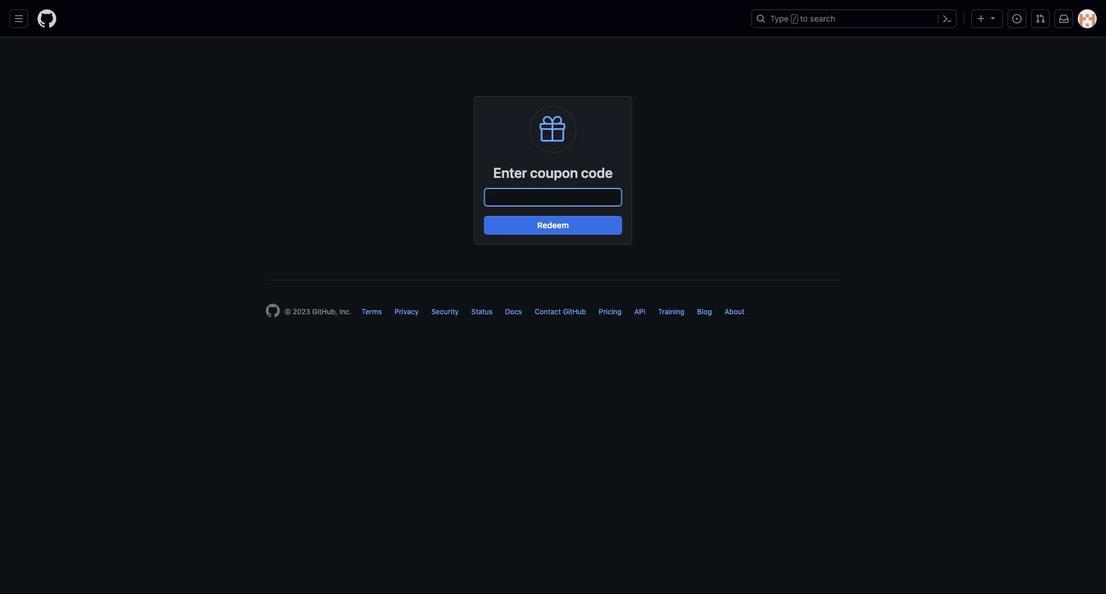 Task type: locate. For each thing, give the bounding box(es) containing it.
github,
[[312, 308, 337, 316]]

git pull request image
[[1036, 14, 1045, 23]]

homepage image
[[266, 304, 280, 318]]

coupon
[[530, 165, 578, 181]]

enter
[[493, 165, 527, 181]]

blog link
[[697, 308, 712, 316]]

redeem coupon element
[[484, 162, 622, 235]]

status link
[[471, 308, 493, 316]]

terms
[[362, 308, 382, 316]]

github
[[563, 308, 586, 316]]

docs link
[[505, 308, 522, 316]]

enter coupon code
[[493, 165, 613, 181]]

about
[[725, 308, 744, 316]]

inc.
[[339, 308, 351, 316]]

terms link
[[362, 308, 382, 316]]

plus image
[[976, 14, 986, 23]]

notifications image
[[1059, 14, 1069, 23]]

contact github link
[[535, 308, 586, 316]]

training link
[[658, 308, 684, 316]]

type / to search
[[770, 14, 835, 23]]

code
[[581, 165, 613, 181]]

None submit
[[484, 216, 622, 235]]

© 2023 github, inc.
[[285, 308, 351, 316]]



Task type: vqa. For each thing, say whether or not it's contained in the screenshot.
your
no



Task type: describe. For each thing, give the bounding box(es) containing it.
privacy link
[[395, 308, 419, 316]]

training
[[658, 308, 684, 316]]

api
[[634, 308, 645, 316]]

contact github
[[535, 308, 586, 316]]

search
[[810, 14, 835, 23]]

homepage image
[[38, 9, 56, 28]]

docs
[[505, 308, 522, 316]]

status
[[471, 308, 493, 316]]

api link
[[634, 308, 645, 316]]

security link
[[431, 308, 459, 316]]

security
[[431, 308, 459, 316]]

about link
[[725, 308, 744, 316]]

privacy
[[395, 308, 419, 316]]

command palette image
[[942, 14, 952, 23]]

triangle down image
[[988, 13, 998, 23]]

type
[[770, 14, 789, 23]]

2023
[[293, 308, 310, 316]]

pricing link
[[599, 308, 622, 316]]

pricing
[[599, 308, 622, 316]]

©
[[285, 308, 291, 316]]

to
[[800, 14, 808, 23]]

Enter coupon code text field
[[484, 188, 622, 207]]

/
[[792, 15, 797, 23]]

contact
[[535, 308, 561, 316]]

issue opened image
[[1012, 14, 1022, 23]]

blog
[[697, 308, 712, 316]]



